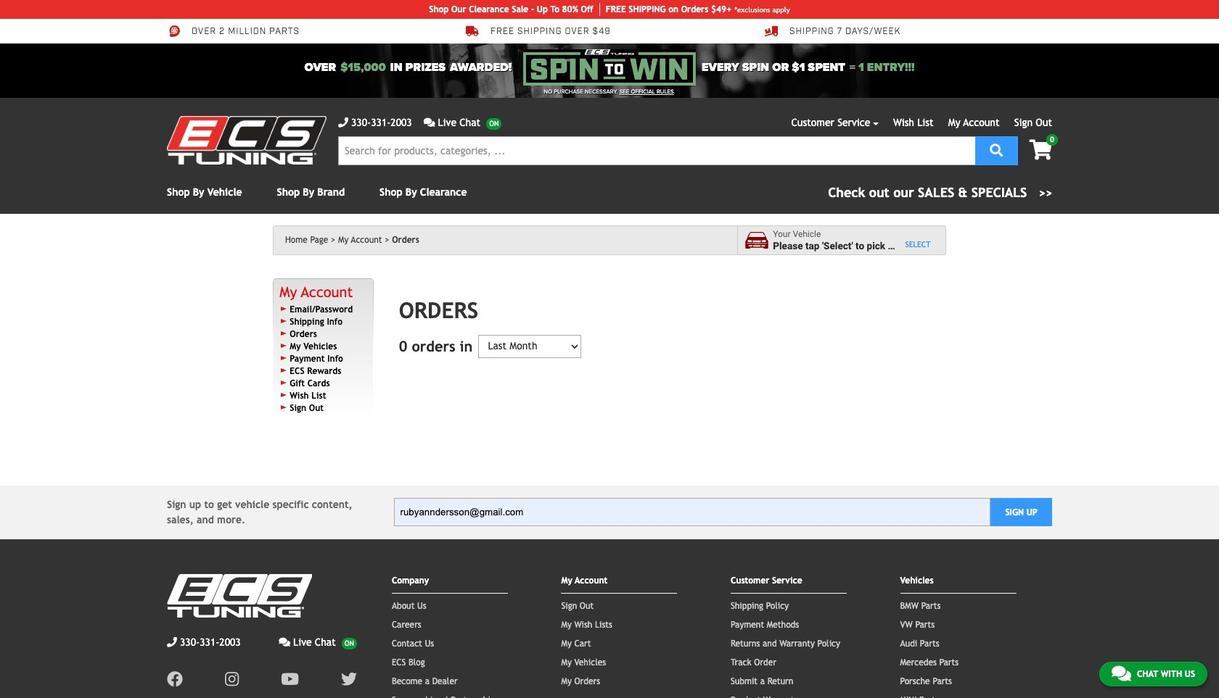 Task type: locate. For each thing, give the bounding box(es) containing it.
ecs tuning image
[[167, 116, 327, 165], [167, 575, 312, 618]]

Email email field
[[394, 499, 991, 527]]

0 vertical spatial comments image
[[424, 118, 435, 128]]

1 vertical spatial comments image
[[279, 638, 290, 648]]

shopping cart image
[[1030, 140, 1052, 160]]

Search text field
[[338, 136, 976, 165]]

comments image for phone image
[[279, 638, 290, 648]]

0 vertical spatial ecs tuning image
[[167, 116, 327, 165]]

youtube logo image
[[281, 672, 299, 688]]

0 horizontal spatial comments image
[[279, 638, 290, 648]]

2 ecs tuning image from the top
[[167, 575, 312, 618]]

comments image
[[424, 118, 435, 128], [279, 638, 290, 648], [1112, 666, 1131, 683]]

2 horizontal spatial comments image
[[1112, 666, 1131, 683]]

1 vertical spatial ecs tuning image
[[167, 575, 312, 618]]

1 horizontal spatial comments image
[[424, 118, 435, 128]]

1 ecs tuning image from the top
[[167, 116, 327, 165]]

twitter logo image
[[341, 672, 357, 688]]

2 vertical spatial comments image
[[1112, 666, 1131, 683]]



Task type: describe. For each thing, give the bounding box(es) containing it.
phone image
[[167, 638, 177, 648]]

search image
[[990, 143, 1003, 156]]

ecs tuning 'spin to win' contest logo image
[[523, 49, 696, 86]]

comments image for phone icon
[[424, 118, 435, 128]]

phone image
[[338, 118, 348, 128]]

instagram logo image
[[225, 672, 239, 688]]

facebook logo image
[[167, 672, 183, 688]]



Task type: vqa. For each thing, say whether or not it's contained in the screenshot.
material to the top
no



